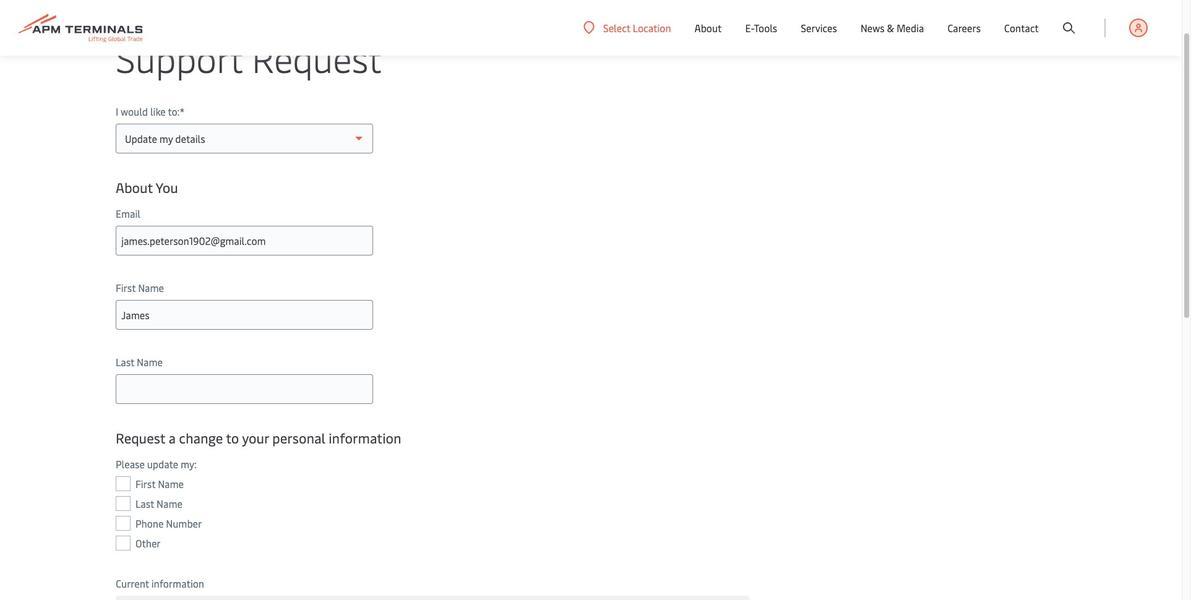 Task type: describe. For each thing, give the bounding box(es) containing it.
other
[[136, 537, 161, 550]]

Email text field
[[116, 226, 373, 256]]

about for about
[[695, 21, 722, 35]]

about for about you
[[116, 178, 153, 197]]

1 vertical spatial first
[[136, 477, 156, 491]]

request a change to your personal information
[[116, 429, 401, 448]]

update
[[147, 457, 178, 471]]

select location button
[[584, 21, 671, 34]]

like
[[150, 105, 166, 118]]

would
[[121, 105, 148, 118]]

number
[[166, 517, 202, 530]]

please update my:
[[116, 457, 197, 471]]

0 vertical spatial information
[[329, 429, 401, 448]]

services button
[[801, 0, 837, 56]]

news & media button
[[861, 0, 924, 56]]

careers button
[[948, 0, 981, 56]]

services
[[801, 21, 837, 35]]

e-
[[746, 21, 754, 35]]

e-tools
[[746, 21, 778, 35]]

i would like to:
[[116, 105, 180, 118]]

to
[[226, 429, 239, 448]]

1 vertical spatial last name
[[136, 497, 183, 511]]

0 vertical spatial first
[[116, 281, 136, 295]]

phone number
[[136, 517, 202, 530]]

contact button
[[1005, 0, 1039, 56]]

First Name text field
[[116, 300, 373, 330]]



Task type: locate. For each thing, give the bounding box(es) containing it.
your
[[242, 429, 269, 448]]

&
[[887, 21, 895, 35]]

1 vertical spatial about
[[116, 178, 153, 197]]

you
[[156, 178, 178, 197]]

information
[[329, 429, 401, 448], [151, 577, 204, 591]]

a
[[169, 429, 176, 448]]

phone
[[136, 517, 164, 530]]

support request
[[116, 33, 382, 82]]

1 vertical spatial last
[[136, 497, 154, 511]]

current information
[[116, 577, 204, 591]]

select location
[[603, 21, 671, 34]]

1 horizontal spatial about
[[695, 21, 722, 35]]

i
[[116, 105, 118, 118]]

1 horizontal spatial last
[[136, 497, 154, 511]]

tools
[[754, 21, 778, 35]]

news
[[861, 21, 885, 35]]

please
[[116, 457, 145, 471]]

change
[[179, 429, 223, 448]]

request
[[252, 33, 382, 82], [116, 429, 165, 448]]

about left e-
[[695, 21, 722, 35]]

None checkbox
[[116, 496, 131, 511], [116, 536, 131, 551], [116, 496, 131, 511], [116, 536, 131, 551]]

personal
[[272, 429, 326, 448]]

0 horizontal spatial last
[[116, 355, 134, 369]]

name
[[138, 281, 164, 295], [137, 355, 163, 369], [158, 477, 184, 491], [157, 497, 183, 511]]

careers
[[948, 21, 981, 35]]

last name
[[116, 355, 163, 369], [136, 497, 183, 511]]

about
[[695, 21, 722, 35], [116, 178, 153, 197]]

0 horizontal spatial information
[[151, 577, 204, 591]]

first name
[[116, 281, 164, 295], [136, 477, 184, 491]]

to:
[[168, 105, 180, 118]]

my:
[[181, 457, 197, 471]]

0 horizontal spatial about
[[116, 178, 153, 197]]

1 vertical spatial request
[[116, 429, 165, 448]]

0 vertical spatial last name
[[116, 355, 163, 369]]

0 vertical spatial first name
[[116, 281, 164, 295]]

support
[[116, 33, 243, 82]]

0 horizontal spatial request
[[116, 429, 165, 448]]

Last Name text field
[[116, 374, 373, 404]]

0 vertical spatial about
[[695, 21, 722, 35]]

location
[[633, 21, 671, 34]]

0 vertical spatial request
[[252, 33, 382, 82]]

last
[[116, 355, 134, 369], [136, 497, 154, 511]]

news & media
[[861, 21, 924, 35]]

None checkbox
[[116, 477, 131, 491], [116, 516, 131, 531], [116, 477, 131, 491], [116, 516, 131, 531]]

1 horizontal spatial request
[[252, 33, 382, 82]]

1 vertical spatial information
[[151, 577, 204, 591]]

contact
[[1005, 21, 1039, 35]]

first
[[116, 281, 136, 295], [136, 477, 156, 491]]

select
[[603, 21, 631, 34]]

e-tools button
[[746, 0, 778, 56]]

1 vertical spatial first name
[[136, 477, 184, 491]]

about you
[[116, 178, 178, 197]]

media
[[897, 21, 924, 35]]

about up email
[[116, 178, 153, 197]]

email
[[116, 207, 140, 220]]

current
[[116, 577, 149, 591]]

about button
[[695, 0, 722, 56]]

0 vertical spatial last
[[116, 355, 134, 369]]

1 horizontal spatial information
[[329, 429, 401, 448]]



Task type: vqa. For each thing, say whether or not it's contained in the screenshot.
second drivers from the right
no



